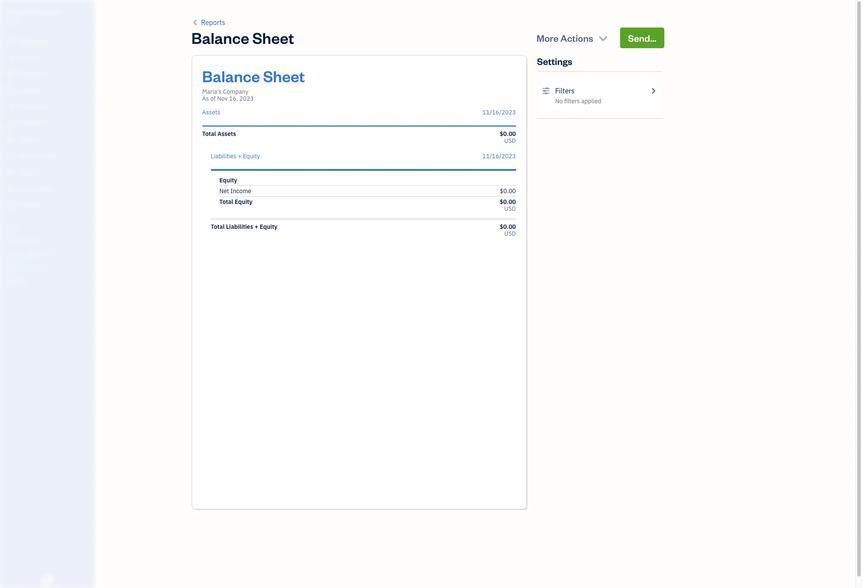 Task type: describe. For each thing, give the bounding box(es) containing it.
total liabilities + equity
[[211, 223, 278, 231]]

timer image
[[6, 152, 16, 160]]

of
[[211, 95, 216, 102]]

as
[[202, 95, 209, 102]]

apps image
[[6, 223, 92, 230]]

1 vertical spatial +
[[255, 223, 258, 231]]

maria's inside balance sheet maria's company as of nov 16, 2023
[[202, 88, 222, 96]]

more actions button
[[529, 28, 617, 48]]

filters
[[565, 97, 580, 105]]

settings
[[538, 55, 573, 67]]

chevronright image
[[650, 86, 658, 96]]

balance for balance sheet maria's company as of nov 16, 2023
[[202, 66, 260, 86]]

0 vertical spatial assets
[[202, 108, 220, 116]]

no filters applied
[[556, 97, 602, 105]]

$0.00 for total assets
[[500, 130, 516, 138]]

main element
[[0, 0, 116, 588]]

total assets
[[202, 130, 236, 138]]

nov
[[217, 95, 228, 102]]

2023
[[240, 95, 254, 102]]

total for total equity
[[220, 198, 233, 206]]

no
[[556, 97, 563, 105]]

filters
[[556, 86, 575, 95]]

total for total assets
[[202, 130, 216, 138]]

balance sheet
[[192, 28, 294, 48]]

owner
[[7, 17, 23, 24]]

usd for total liabilities + equity
[[505, 230, 516, 237]]

report image
[[6, 201, 16, 210]]

invoice image
[[6, 86, 16, 95]]

1 vertical spatial assets
[[218, 130, 236, 138]]

net income
[[220, 187, 251, 195]]

liabilities + equity
[[211, 152, 260, 160]]

$0.00 usd for total assets
[[500, 130, 516, 145]]

2 $0.00 usd from the top
[[500, 198, 516, 213]]

usd for total assets
[[505, 137, 516, 145]]

income
[[231, 187, 251, 195]]

sheet for balance sheet
[[253, 28, 294, 48]]

company inside maria's company owner
[[31, 8, 61, 16]]

maria's inside maria's company owner
[[7, 8, 30, 16]]



Task type: locate. For each thing, give the bounding box(es) containing it.
1 11/16/2023 from the top
[[483, 108, 516, 116]]

total down net
[[220, 198, 233, 206]]

settings image
[[6, 278, 92, 285]]

1 horizontal spatial maria's
[[202, 88, 222, 96]]

chevrondown image
[[598, 32, 610, 44]]

sheet
[[253, 28, 294, 48], [263, 66, 305, 86]]

chart image
[[6, 185, 16, 193]]

items and services image
[[6, 250, 92, 257]]

company inside balance sheet maria's company as of nov 16, 2023
[[223, 88, 249, 96]]

16,
[[229, 95, 238, 102]]

liabilities down the total assets
[[211, 152, 237, 160]]

2 11/16/2023 from the top
[[483, 152, 516, 160]]

3 $0.00 usd from the top
[[500, 223, 516, 237]]

team members image
[[6, 237, 92, 243]]

liabilities
[[211, 152, 237, 160], [226, 223, 253, 231]]

reports
[[201, 18, 225, 27]]

1 vertical spatial maria's
[[202, 88, 222, 96]]

0 vertical spatial usd
[[505, 137, 516, 145]]

reports button
[[192, 17, 225, 28]]

1 vertical spatial 11/16/2023
[[483, 152, 516, 160]]

0 vertical spatial $0.00 usd
[[500, 130, 516, 145]]

maria's left 16,
[[202, 88, 222, 96]]

applied
[[582, 97, 602, 105]]

more
[[537, 32, 559, 44]]

payment image
[[6, 103, 16, 111]]

1 vertical spatial company
[[223, 88, 249, 96]]

11/16/2023 for $0.00
[[483, 152, 516, 160]]

actions
[[561, 32, 594, 44]]

0 vertical spatial maria's
[[7, 8, 30, 16]]

1 horizontal spatial +
[[255, 223, 258, 231]]

balance inside balance sheet maria's company as of nov 16, 2023
[[202, 66, 260, 86]]

1 vertical spatial balance
[[202, 66, 260, 86]]

total
[[202, 130, 216, 138], [220, 198, 233, 206], [211, 223, 225, 231]]

settings image
[[543, 86, 551, 96]]

equity
[[243, 152, 260, 160], [220, 176, 237, 184], [235, 198, 253, 206], [260, 223, 278, 231]]

maria's up owner
[[7, 8, 30, 16]]

11/16/2023
[[483, 108, 516, 116], [483, 152, 516, 160]]

sheet for balance sheet maria's company as of nov 16, 2023
[[263, 66, 305, 86]]

assets up liabilities + equity
[[218, 130, 236, 138]]

$0.00
[[500, 130, 516, 138], [500, 187, 516, 195], [500, 198, 516, 206], [500, 223, 516, 231]]

expense image
[[6, 119, 16, 128]]

dashboard image
[[6, 37, 16, 46]]

2 vertical spatial total
[[211, 223, 225, 231]]

1 vertical spatial $0.00 usd
[[500, 198, 516, 213]]

balance
[[192, 28, 250, 48], [202, 66, 260, 86]]

maria's
[[7, 8, 30, 16], [202, 88, 222, 96]]

$0.00 for total liabilities + equity
[[500, 223, 516, 231]]

total up liabilities + equity
[[202, 130, 216, 138]]

freshbooks image
[[40, 574, 54, 585]]

1 vertical spatial total
[[220, 198, 233, 206]]

1 vertical spatial sheet
[[263, 66, 305, 86]]

0 vertical spatial +
[[238, 152, 242, 160]]

$0.00 usd for total liabilities + equity
[[500, 223, 516, 237]]

assets down of in the top of the page
[[202, 108, 220, 116]]

0 vertical spatial liabilities
[[211, 152, 237, 160]]

total for total liabilities + equity
[[211, 223, 225, 231]]

project image
[[6, 136, 16, 144]]

$0.00 usd
[[500, 130, 516, 145], [500, 198, 516, 213], [500, 223, 516, 237]]

1 $0.00 usd from the top
[[500, 130, 516, 145]]

balance for balance sheet
[[192, 28, 250, 48]]

+
[[238, 152, 242, 160], [255, 223, 258, 231]]

$0.00 for total
[[500, 198, 516, 206]]

0 horizontal spatial +
[[238, 152, 242, 160]]

2 vertical spatial usd
[[505, 230, 516, 237]]

2 vertical spatial $0.00 usd
[[500, 223, 516, 237]]

client image
[[6, 54, 16, 62]]

1 vertical spatial liabilities
[[226, 223, 253, 231]]

balance sheet maria's company as of nov 16, 2023
[[202, 66, 305, 102]]

3 usd from the top
[[505, 230, 516, 237]]

balance down reports
[[192, 28, 250, 48]]

0 vertical spatial 11/16/2023
[[483, 108, 516, 116]]

0 vertical spatial balance
[[192, 28, 250, 48]]

total equity
[[220, 198, 253, 206]]

balance up 16,
[[202, 66, 260, 86]]

send… button
[[621, 28, 665, 48]]

total down "total equity"
[[211, 223, 225, 231]]

2 usd from the top
[[505, 205, 516, 213]]

0 vertical spatial sheet
[[253, 28, 294, 48]]

maria's company owner
[[7, 8, 61, 24]]

liabilities down "total equity"
[[226, 223, 253, 231]]

assets
[[202, 108, 220, 116], [218, 130, 236, 138]]

send…
[[629, 32, 657, 44]]

1 horizontal spatial company
[[223, 88, 249, 96]]

net
[[220, 187, 229, 195]]

0 vertical spatial total
[[202, 130, 216, 138]]

chevronleft image
[[192, 17, 200, 28]]

0 horizontal spatial maria's
[[7, 8, 30, 16]]

bank connections image
[[6, 264, 92, 271]]

1 usd from the top
[[505, 137, 516, 145]]

1 vertical spatial usd
[[505, 205, 516, 213]]

more actions
[[537, 32, 594, 44]]

usd
[[505, 137, 516, 145], [505, 205, 516, 213], [505, 230, 516, 237]]

0 vertical spatial company
[[31, 8, 61, 16]]

11/16/2023 for usd
[[483, 108, 516, 116]]

company
[[31, 8, 61, 16], [223, 88, 249, 96]]

sheet inside balance sheet maria's company as of nov 16, 2023
[[263, 66, 305, 86]]

estimate image
[[6, 70, 16, 79]]

money image
[[6, 168, 16, 177]]

0 horizontal spatial company
[[31, 8, 61, 16]]



Task type: vqa. For each thing, say whether or not it's contained in the screenshot.
Nov
yes



